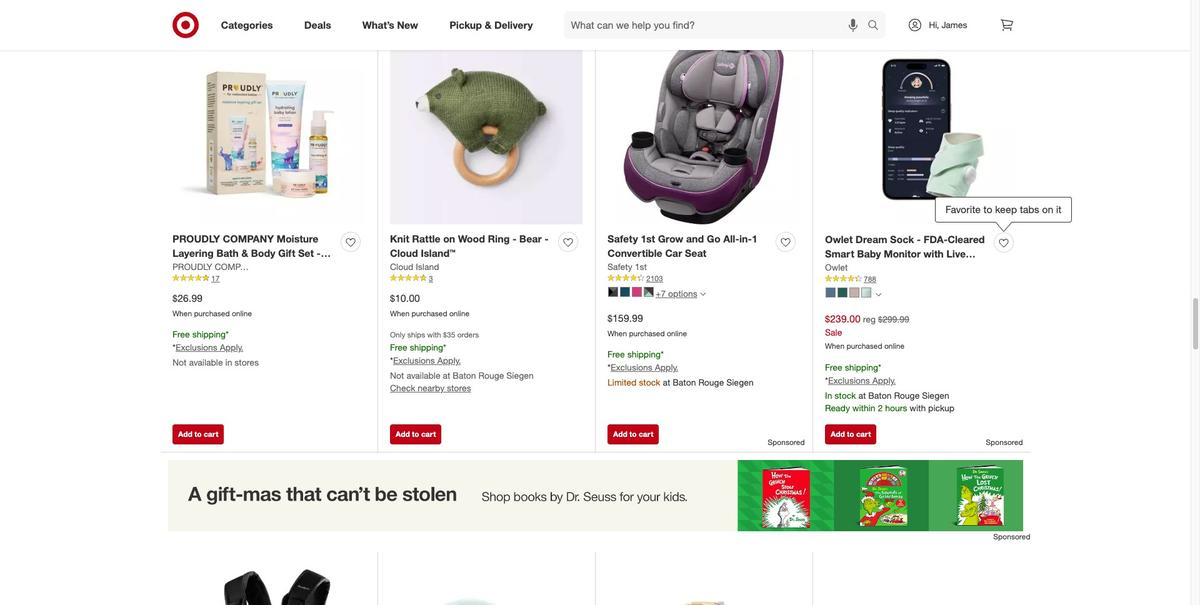 Task type: describe. For each thing, give the bounding box(es) containing it.
788
[[864, 274, 877, 284]]

rouge for safety 1st grow and go all-in-1 convertible car seat
[[699, 377, 724, 388]]

apply. inside only ships with $35 orders free shipping * * exclusions apply. not available at baton rouge siegen check nearby stores
[[438, 355, 461, 366]]

cleared
[[948, 233, 985, 246]]

$26.99 when purchased online
[[173, 292, 252, 318]]

- right bear
[[545, 233, 549, 245]]

deals
[[304, 18, 331, 31]]

apply. for free shipping * * exclusions apply. in stock at  baton rouge siegen ready within 2 hours with pickup
[[873, 375, 896, 386]]

safety for safety 1st grow and go all-in-1 convertible car seat
[[608, 233, 638, 245]]

exclusions for limited
[[611, 362, 653, 373]]

within
[[853, 403, 876, 413]]

check nearby stores button
[[390, 382, 471, 395]]

exclusions apply. button up in
[[176, 342, 243, 354]]

in
[[825, 390, 833, 401]]

safety 1st grow and go all-in-1 convertible car seat link
[[608, 232, 771, 260]]

what's new link
[[352, 11, 434, 39]]

wood
[[458, 233, 485, 245]]

purchased for $159.99
[[629, 329, 665, 338]]

siegen for safety 1st grow and go all-in-1 convertible car seat
[[727, 377, 754, 388]]

purchased for $10.00
[[412, 309, 447, 318]]

$159.99 when purchased online
[[608, 312, 687, 338]]

2 cloud from the top
[[390, 261, 414, 272]]

stock for safety 1st grow and go all-in-1 convertible car seat
[[639, 377, 661, 388]]

options
[[669, 288, 698, 299]]

& inside 'link'
[[485, 18, 492, 31]]

favorite to keep tabs on it
[[946, 203, 1062, 216]]

dream
[[856, 233, 888, 246]]

available inside the free shipping * * exclusions apply. not available in stores
[[189, 357, 223, 368]]

3 link
[[390, 273, 583, 284]]

it
[[1057, 203, 1062, 216]]

rouge inside only ships with $35 orders free shipping * * exclusions apply. not available at baton rouge siegen check nearby stores
[[479, 370, 504, 381]]

What can we help you find? suggestions appear below search field
[[564, 11, 871, 39]]

$10.00 when purchased online
[[390, 292, 470, 318]]

what's new
[[363, 18, 418, 31]]

4 add to cart button from the left
[[825, 424, 877, 444]]

deals link
[[294, 11, 347, 39]]

cart for $26.99
[[204, 429, 218, 439]]

cart for $10.00
[[421, 429, 436, 439]]

free shipping * * exclusions apply. limited stock at  baton rouge siegen
[[608, 349, 754, 388]]

sale
[[825, 327, 843, 337]]

what's
[[363, 18, 395, 31]]

788 link
[[825, 274, 1019, 285]]

free for free shipping * * exclusions apply. limited stock at  baton rouge siegen
[[608, 349, 625, 360]]

online for $10.00
[[450, 309, 470, 318]]

check
[[390, 383, 416, 394]]

on inside knit rattle on wood ring - bear - cloud island™
[[443, 233, 455, 245]]

& inside proudly company moisture layering bath & body gift set - 3ct
[[241, 247, 248, 259]]

at for safety 1st grow and go all-in-1 convertible car seat
[[663, 377, 671, 388]]

limited
[[608, 377, 637, 388]]

with inside only ships with $35 orders free shipping * * exclusions apply. not available at baton rouge siegen check nearby stores
[[427, 330, 441, 340]]

free inside only ships with $35 orders free shipping * * exclusions apply. not available at baton rouge siegen check nearby stores
[[390, 342, 408, 353]]

safety 1st link
[[608, 260, 647, 273]]

dusty rose image
[[850, 288, 860, 298]]

knit rattle on wood ring - bear - cloud island™ link
[[390, 232, 553, 260]]

proudly company moisture layering bath & body gift set - 3ct
[[173, 233, 321, 274]]

fda-
[[924, 233, 948, 246]]

only
[[390, 330, 406, 340]]

to for knit rattle on wood ring - bear - cloud island™
[[412, 429, 419, 439]]

when for $26.99
[[173, 309, 192, 318]]

pickup & delivery
[[450, 18, 533, 31]]

tabs
[[1020, 203, 1040, 216]]

james
[[942, 19, 968, 30]]

search button
[[863, 11, 893, 41]]

mint image
[[862, 288, 872, 298]]

all-
[[724, 233, 740, 245]]

free shipping * * exclusions apply. in stock at  baton rouge siegen ready within 2 hours with pickup
[[825, 362, 955, 413]]

ring
[[488, 233, 510, 245]]

proudly company
[[173, 261, 258, 272]]

reg
[[863, 314, 876, 324]]

stock for owlet dream sock - fda-cleared smart baby monitor with live health readings and notifications
[[835, 390, 856, 401]]

knit
[[390, 233, 409, 245]]

ships
[[408, 330, 425, 340]]

owlet link
[[825, 261, 848, 274]]

everest pink image
[[632, 287, 642, 297]]

sock
[[891, 233, 915, 246]]

all colors element
[[876, 291, 882, 298]]

all colors + 7 more colors element
[[700, 290, 706, 297]]

add to cart for $10.00
[[396, 429, 436, 439]]

available inside only ships with $35 orders free shipping * * exclusions apply. not available at baton rouge siegen check nearby stores
[[407, 370, 441, 381]]

owlet dream sock - fda-cleared smart baby monitor with live health readings and notifications
[[825, 233, 987, 274]]

exclusions inside only ships with $35 orders free shipping * * exclusions apply. not available at baton rouge siegen check nearby stores
[[393, 355, 435, 366]]

search
[[863, 20, 893, 32]]

cloud island link
[[390, 260, 439, 273]]

blue coral image
[[620, 287, 630, 297]]

layering
[[173, 247, 214, 259]]

2103 link
[[608, 273, 800, 284]]

bear
[[520, 233, 542, 245]]

baton for safety 1st grow and go all-in-1 convertible car seat
[[673, 377, 696, 388]]

to for owlet dream sock - fda-cleared smart baby monitor with live health readings and notifications
[[847, 429, 855, 439]]

when for $159.99
[[608, 329, 627, 338]]

not inside the free shipping * * exclusions apply. not available in stores
[[173, 357, 187, 368]]

monitor
[[884, 247, 921, 260]]

exclusions apply. button for owlet dream sock - fda-cleared smart baby monitor with live health readings and notifications
[[829, 375, 896, 387]]

pickup
[[450, 18, 482, 31]]

1
[[752, 233, 758, 245]]

purchased for $26.99
[[194, 309, 230, 318]]

at inside only ships with $35 orders free shipping * * exclusions apply. not available at baton rouge siegen check nearby stores
[[443, 370, 451, 381]]

hi, james
[[929, 19, 968, 30]]

rattle
[[412, 233, 441, 245]]

owlet for owlet
[[825, 262, 848, 272]]

$239.00 reg $299.99 sale when purchased online
[[825, 312, 910, 351]]

exclusions for in
[[829, 375, 870, 386]]

health
[[825, 262, 856, 274]]

go
[[707, 233, 721, 245]]

gift
[[278, 247, 295, 259]]

not inside only ships with $35 orders free shipping * * exclusions apply. not available at baton rouge siegen check nearby stores
[[390, 370, 404, 381]]

set
[[298, 247, 314, 259]]

live
[[947, 247, 966, 260]]

to for safety 1st grow and go all-in-1 convertible car seat
[[630, 429, 637, 439]]

$239.00
[[825, 312, 861, 325]]

and inside the owlet dream sock - fda-cleared smart baby monitor with live health readings and notifications
[[907, 262, 924, 274]]

in-
[[740, 233, 752, 245]]

baton inside only ships with $35 orders free shipping * * exclusions apply. not available at baton rouge siegen check nearby stores
[[453, 370, 476, 381]]

exclusions for not
[[176, 342, 218, 353]]

nearby
[[418, 383, 445, 394]]

- right ring
[[513, 233, 517, 245]]

ready
[[825, 403, 850, 413]]

online for $26.99
[[232, 309, 252, 318]]

hours
[[886, 403, 908, 413]]

add to cart for $26.99
[[178, 429, 218, 439]]



Task type: vqa. For each thing, say whether or not it's contained in the screenshot.
EXCLUSIONS APPLY. button corresponding to Knit Rattle on Wood Ring - Bear - Cloud Island™
yes



Task type: locate. For each thing, give the bounding box(es) containing it.
shipping inside the free shipping * * exclusions apply. not available in stores
[[192, 329, 226, 340]]

4 add to cart from the left
[[831, 429, 871, 439]]

when down $10.00 on the left
[[390, 309, 410, 318]]

0 horizontal spatial stock
[[639, 377, 661, 388]]

+7
[[656, 288, 666, 299]]

online up the free shipping * * exclusions apply. not available in stores
[[232, 309, 252, 318]]

knit rattle on wood ring - bear - cloud island™
[[390, 233, 549, 259]]

0 horizontal spatial rouge
[[479, 370, 504, 381]]

stock inside "free shipping * * exclusions apply. in stock at  baton rouge siegen ready within 2 hours with pickup"
[[835, 390, 856, 401]]

1 add from the left
[[178, 429, 192, 439]]

exclusions down ships
[[393, 355, 435, 366]]

with right hours
[[910, 403, 926, 413]]

bedtime blue image
[[826, 288, 836, 298]]

2 add from the left
[[396, 429, 410, 439]]

- right set
[[317, 247, 321, 259]]

2 add to cart from the left
[[396, 429, 436, 439]]

baton up 2 at bottom right
[[869, 390, 892, 401]]

keep
[[996, 203, 1018, 216]]

online down $299.99
[[885, 342, 905, 351]]

exclusions up limited
[[611, 362, 653, 373]]

4 cart from the left
[[857, 429, 871, 439]]

at inside "free shipping * * exclusions apply. in stock at  baton rouge siegen ready within 2 hours with pickup"
[[859, 390, 866, 401]]

&
[[485, 18, 492, 31], [241, 247, 248, 259]]

2 proudly from the top
[[173, 261, 212, 272]]

1 vertical spatial cloud
[[390, 261, 414, 272]]

purchased down reg
[[847, 342, 883, 351]]

aqua pop image
[[644, 287, 654, 297]]

3 add from the left
[[613, 429, 628, 439]]

proudly inside proudly company moisture layering bath & body gift set - 3ct
[[173, 233, 220, 245]]

0 vertical spatial with
[[924, 247, 944, 260]]

+7 options button
[[603, 284, 712, 304]]

shipping down ships
[[410, 342, 443, 353]]

stock right limited
[[639, 377, 661, 388]]

at up nearby
[[443, 370, 451, 381]]

online inside $10.00 when purchased online
[[450, 309, 470, 318]]

purchased inside $159.99 when purchased online
[[629, 329, 665, 338]]

1 vertical spatial stock
[[835, 390, 856, 401]]

1st for safety 1st grow and go all-in-1 convertible car seat
[[641, 233, 655, 245]]

new
[[397, 18, 418, 31]]

exclusions apply. button up nearby
[[393, 355, 461, 367]]

0 vertical spatial &
[[485, 18, 492, 31]]

free up limited
[[608, 349, 625, 360]]

$35
[[443, 330, 456, 340]]

exclusions inside "free shipping * * exclusions apply. in stock at  baton rouge siegen ready within 2 hours with pickup"
[[829, 375, 870, 386]]

pickup
[[929, 403, 955, 413]]

safety 1st grow and go all-in-1 convertible car seat
[[608, 233, 758, 259]]

not up check
[[390, 370, 404, 381]]

when down $159.99
[[608, 329, 627, 338]]

2 cart from the left
[[421, 429, 436, 439]]

1 safety from the top
[[608, 233, 638, 245]]

& right pickup
[[485, 18, 492, 31]]

apply.
[[220, 342, 243, 353], [438, 355, 461, 366], [655, 362, 679, 373], [873, 375, 896, 386]]

1 horizontal spatial not
[[390, 370, 404, 381]]

only ships with $35 orders free shipping * * exclusions apply. not available at baton rouge siegen check nearby stores
[[390, 330, 534, 394]]

on up island™
[[443, 233, 455, 245]]

company down bath
[[215, 261, 258, 272]]

0 horizontal spatial &
[[241, 247, 248, 259]]

apply. for free shipping * * exclusions apply. not available in stores
[[220, 342, 243, 353]]

- right sock
[[917, 233, 921, 246]]

cloud island
[[390, 261, 439, 272]]

and up 'seat'
[[687, 233, 704, 245]]

1 cart from the left
[[204, 429, 218, 439]]

baton right limited
[[673, 377, 696, 388]]

2103
[[647, 274, 663, 283]]

and
[[687, 233, 704, 245], [907, 262, 924, 274]]

safety inside safety 1st grow and go all-in-1 convertible car seat
[[608, 233, 638, 245]]

1 vertical spatial not
[[390, 370, 404, 381]]

bath
[[216, 247, 239, 259]]

1 horizontal spatial siegen
[[727, 377, 754, 388]]

with inside "free shipping * * exclusions apply. in stock at  baton rouge siegen ready within 2 hours with pickup"
[[910, 403, 926, 413]]

exclusions inside the free shipping * * exclusions apply. not available in stores
[[176, 342, 218, 353]]

company for proudly company
[[215, 261, 258, 272]]

2 horizontal spatial siegen
[[923, 390, 950, 401]]

available left in
[[189, 357, 223, 368]]

rouge for owlet dream sock - fda-cleared smart baby monitor with live health readings and notifications
[[895, 390, 920, 401]]

2 horizontal spatial rouge
[[895, 390, 920, 401]]

apply. down $159.99 when purchased online
[[655, 362, 679, 373]]

with inside the owlet dream sock - fda-cleared smart baby monitor with live health readings and notifications
[[924, 247, 944, 260]]

0 vertical spatial not
[[173, 357, 187, 368]]

when inside $10.00 when purchased online
[[390, 309, 410, 318]]

1 vertical spatial safety
[[608, 261, 633, 272]]

proudly for proudly company
[[173, 261, 212, 272]]

3 add to cart from the left
[[613, 429, 654, 439]]

free for free shipping * * exclusions apply. in stock at  baton rouge siegen ready within 2 hours with pickup
[[825, 362, 843, 373]]

*
[[226, 329, 229, 340], [173, 342, 176, 353], [443, 342, 447, 353], [661, 349, 664, 360], [390, 355, 393, 366], [608, 362, 611, 373], [879, 362, 882, 373], [825, 375, 829, 386]]

add to cart button for $159.99
[[608, 424, 659, 444]]

1 owlet from the top
[[825, 233, 853, 246]]

purchased inside the $239.00 reg $299.99 sale when purchased online
[[847, 342, 883, 351]]

1 vertical spatial stores
[[447, 383, 471, 394]]

shipping down $26.99 when purchased online
[[192, 329, 226, 340]]

-
[[513, 233, 517, 245], [545, 233, 549, 245], [917, 233, 921, 246], [317, 247, 321, 259]]

when down sale
[[825, 342, 845, 351]]

online inside the $239.00 reg $299.99 sale when purchased online
[[885, 342, 905, 351]]

1 horizontal spatial &
[[485, 18, 492, 31]]

0 vertical spatial stores
[[235, 357, 259, 368]]

proudly company moisture layering bath & body gift set - 3ct link
[[173, 232, 336, 274]]

ingenuity cozy spot reversible duvet activity gym with wooden toy bar image
[[608, 564, 800, 605], [608, 564, 800, 605]]

purchased down $26.99
[[194, 309, 230, 318]]

shipping down the $239.00 reg $299.99 sale when purchased online
[[845, 362, 879, 373]]

safety for safety 1st
[[608, 261, 633, 272]]

disney bumkins 2pc disney mickey mouse dinnerware set - light blue image
[[390, 564, 583, 605], [390, 564, 583, 605]]

add for $10.00
[[396, 429, 410, 439]]

2 vertical spatial with
[[910, 403, 926, 413]]

proudly company moisture layering bath & body gift set - 3ct image
[[173, 32, 365, 225], [173, 32, 365, 225]]

stores right in
[[235, 357, 259, 368]]

free up in
[[825, 362, 843, 373]]

island
[[416, 261, 439, 272]]

and down monitor
[[907, 262, 924, 274]]

0 horizontal spatial not
[[173, 357, 187, 368]]

stock
[[639, 377, 661, 388], [835, 390, 856, 401]]

shipping
[[192, 329, 226, 340], [410, 342, 443, 353], [628, 349, 661, 360], [845, 362, 879, 373]]

purchased
[[194, 309, 230, 318], [412, 309, 447, 318], [629, 329, 665, 338], [847, 342, 883, 351]]

knit rattle on wood ring - bear - cloud island™ image
[[390, 32, 583, 225], [390, 32, 583, 225]]

apply. for free shipping * * exclusions apply. limited stock at  baton rouge siegen
[[655, 362, 679, 373]]

baton for owlet dream sock - fda-cleared smart baby monitor with live health readings and notifications
[[869, 390, 892, 401]]

favorite
[[946, 203, 981, 216]]

1 vertical spatial company
[[215, 261, 258, 272]]

apply. inside free shipping * * exclusions apply. limited stock at  baton rouge siegen
[[655, 362, 679, 373]]

stores inside the free shipping * * exclusions apply. not available in stores
[[235, 357, 259, 368]]

0 vertical spatial safety
[[608, 233, 638, 245]]

exclusions down $26.99 when purchased online
[[176, 342, 218, 353]]

online up free shipping * * exclusions apply. limited stock at  baton rouge siegen
[[667, 329, 687, 338]]

shipping inside "free shipping * * exclusions apply. in stock at  baton rouge siegen ready within 2 hours with pickup"
[[845, 362, 879, 373]]

2 owlet from the top
[[825, 262, 848, 272]]

owlet up smart
[[825, 233, 853, 246]]

1 add to cart from the left
[[178, 429, 218, 439]]

not left in
[[173, 357, 187, 368]]

1 horizontal spatial on
[[1043, 203, 1054, 216]]

free inside free shipping * * exclusions apply. limited stock at  baton rouge siegen
[[608, 349, 625, 360]]

purchased inside $10.00 when purchased online
[[412, 309, 447, 318]]

online up orders
[[450, 309, 470, 318]]

0 vertical spatial on
[[1043, 203, 1054, 216]]

shipping for free shipping * * exclusions apply. in stock at  baton rouge siegen ready within 2 hours with pickup
[[845, 362, 879, 373]]

at for owlet dream sock - fda-cleared smart baby monitor with live health readings and notifications
[[859, 390, 866, 401]]

shipping for free shipping * * exclusions apply. not available in stores
[[192, 329, 226, 340]]

categories link
[[210, 11, 289, 39]]

1 horizontal spatial available
[[407, 370, 441, 381]]

1st up 'convertible'
[[641, 233, 655, 245]]

proudly down layering at the top
[[173, 261, 212, 272]]

seat
[[685, 247, 707, 259]]

at inside free shipping * * exclusions apply. limited stock at  baton rouge siegen
[[663, 377, 671, 388]]

3 add to cart button from the left
[[608, 424, 659, 444]]

1 vertical spatial &
[[241, 247, 248, 259]]

notifications
[[927, 262, 987, 274]]

0 vertical spatial owlet
[[825, 233, 853, 246]]

to
[[984, 203, 993, 216], [195, 429, 202, 439], [412, 429, 419, 439], [630, 429, 637, 439], [847, 429, 855, 439]]

proudly company link
[[173, 260, 258, 273]]

when for $10.00
[[390, 309, 410, 318]]

1 vertical spatial on
[[443, 233, 455, 245]]

1 horizontal spatial at
[[663, 377, 671, 388]]

2
[[878, 403, 883, 413]]

online inside $26.99 when purchased online
[[232, 309, 252, 318]]

exclusions apply. button
[[176, 342, 243, 354], [393, 355, 461, 367], [611, 362, 679, 374], [829, 375, 896, 387]]

on left it
[[1043, 203, 1054, 216]]

free inside the free shipping * * exclusions apply. not available in stores
[[173, 329, 190, 340]]

categories
[[221, 18, 273, 31]]

0 vertical spatial cloud
[[390, 247, 418, 259]]

17
[[211, 274, 220, 283]]

deep sea green image
[[838, 288, 848, 298]]

advertisement region
[[160, 460, 1031, 531]]

car
[[666, 247, 683, 259]]

hi,
[[929, 19, 940, 30]]

harvest moon image
[[608, 287, 618, 297]]

safety 1st
[[608, 261, 647, 272]]

1 horizontal spatial and
[[907, 262, 924, 274]]

& right bath
[[241, 247, 248, 259]]

with left $35
[[427, 330, 441, 340]]

0 vertical spatial proudly
[[173, 233, 220, 245]]

- inside proudly company moisture layering bath & body gift set - 3ct
[[317, 247, 321, 259]]

safety up 'convertible'
[[608, 233, 638, 245]]

when inside $159.99 when purchased online
[[608, 329, 627, 338]]

stock inside free shipping * * exclusions apply. limited stock at  baton rouge siegen
[[639, 377, 661, 388]]

1st inside safety 1st grow and go all-in-1 convertible car seat
[[641, 233, 655, 245]]

baby
[[857, 247, 882, 260]]

apply. inside "free shipping * * exclusions apply. in stock at  baton rouge siegen ready within 2 hours with pickup"
[[873, 375, 896, 386]]

with down fda-
[[924, 247, 944, 260]]

when inside $26.99 when purchased online
[[173, 309, 192, 318]]

company
[[223, 233, 274, 245], [215, 261, 258, 272]]

when down $26.99
[[173, 309, 192, 318]]

purchased up ships
[[412, 309, 447, 318]]

0 horizontal spatial and
[[687, 233, 704, 245]]

safety 1st grow and go all-in-1 convertible car seat image
[[608, 32, 800, 225], [608, 32, 800, 225]]

1 vertical spatial owlet
[[825, 262, 848, 272]]

0 vertical spatial and
[[687, 233, 704, 245]]

1 vertical spatial 1st
[[635, 261, 647, 272]]

stock up ready
[[835, 390, 856, 401]]

2 horizontal spatial baton
[[869, 390, 892, 401]]

purchased down $159.99
[[629, 329, 665, 338]]

owlet dream sock - fda-cleared smart baby monitor with live health readings and notifications image
[[825, 32, 1019, 225], [825, 32, 1019, 225]]

4 add from the left
[[831, 429, 845, 439]]

0 vertical spatial available
[[189, 357, 223, 368]]

free down $26.99
[[173, 329, 190, 340]]

1 proudly from the top
[[173, 233, 220, 245]]

1 vertical spatial and
[[907, 262, 924, 274]]

on
[[1043, 203, 1054, 216], [443, 233, 455, 245]]

apply. inside the free shipping * * exclusions apply. not available in stores
[[220, 342, 243, 353]]

apply. up 2 at bottom right
[[873, 375, 896, 386]]

0 horizontal spatial on
[[443, 233, 455, 245]]

company up the body
[[223, 233, 274, 245]]

$10.00
[[390, 292, 420, 304]]

cart for $159.99
[[639, 429, 654, 439]]

2 safety from the top
[[608, 261, 633, 272]]

shipping for free shipping * * exclusions apply. limited stock at  baton rouge siegen
[[628, 349, 661, 360]]

available
[[189, 357, 223, 368], [407, 370, 441, 381]]

3
[[429, 274, 433, 283]]

17 link
[[173, 273, 365, 284]]

siegen inside only ships with $35 orders free shipping * * exclusions apply. not available at baton rouge siegen check nearby stores
[[507, 370, 534, 381]]

apply. up in
[[220, 342, 243, 353]]

baton inside "free shipping * * exclusions apply. in stock at  baton rouge siegen ready within 2 hours with pickup"
[[869, 390, 892, 401]]

owlet for owlet dream sock - fda-cleared smart baby monitor with live health readings and notifications
[[825, 233, 853, 246]]

cloud left island at the left
[[390, 261, 414, 272]]

free down 'only'
[[390, 342, 408, 353]]

and inside safety 1st grow and go all-in-1 convertible car seat
[[687, 233, 704, 245]]

1 horizontal spatial rouge
[[699, 377, 724, 388]]

online for $159.99
[[667, 329, 687, 338]]

pickup & delivery link
[[439, 11, 549, 39]]

1 horizontal spatial stores
[[447, 383, 471, 394]]

0 horizontal spatial siegen
[[507, 370, 534, 381]]

baton up check nearby stores button
[[453, 370, 476, 381]]

when inside the $239.00 reg $299.99 sale when purchased online
[[825, 342, 845, 351]]

free shipping * * exclusions apply. not available in stores
[[173, 329, 259, 368]]

all colors + 7 more colors image
[[700, 291, 706, 297]]

available up check nearby stores button
[[407, 370, 441, 381]]

body
[[251, 247, 276, 259]]

at right limited
[[663, 377, 671, 388]]

1st down 'convertible'
[[635, 261, 647, 272]]

apply. down $35
[[438, 355, 461, 366]]

at up within
[[859, 390, 866, 401]]

0 vertical spatial company
[[223, 233, 274, 245]]

1 vertical spatial proudly
[[173, 261, 212, 272]]

when
[[173, 309, 192, 318], [390, 309, 410, 318], [608, 329, 627, 338], [825, 342, 845, 351]]

online
[[232, 309, 252, 318], [450, 309, 470, 318], [667, 329, 687, 338], [885, 342, 905, 351]]

0 vertical spatial stock
[[639, 377, 661, 388]]

exclusions apply. button for safety 1st grow and go all-in-1 convertible car seat
[[611, 362, 679, 374]]

1st for safety 1st
[[635, 261, 647, 272]]

siegen for owlet dream sock - fda-cleared smart baby monitor with live health readings and notifications
[[923, 390, 950, 401]]

2 add to cart button from the left
[[390, 424, 442, 444]]

owlet down smart
[[825, 262, 848, 272]]

proudly up layering at the top
[[173, 233, 220, 245]]

in
[[225, 357, 232, 368]]

+7 options
[[656, 288, 698, 299]]

moisture
[[277, 233, 319, 245]]

shipping down $159.99 when purchased online
[[628, 349, 661, 360]]

safety down 'convertible'
[[608, 261, 633, 272]]

add
[[178, 429, 192, 439], [396, 429, 410, 439], [613, 429, 628, 439], [831, 429, 845, 439]]

1 cloud from the top
[[390, 247, 418, 259]]

orders
[[458, 330, 479, 340]]

grow
[[658, 233, 684, 245]]

siegen inside "free shipping * * exclusions apply. in stock at  baton rouge siegen ready within 2 hours with pickup"
[[923, 390, 950, 401]]

2 horizontal spatial at
[[859, 390, 866, 401]]

online inside $159.99 when purchased online
[[667, 329, 687, 338]]

all colors image
[[876, 292, 882, 298]]

0 horizontal spatial baton
[[453, 370, 476, 381]]

0 vertical spatial 1st
[[641, 233, 655, 245]]

add to cart button for $26.99
[[173, 424, 224, 444]]

1 vertical spatial available
[[407, 370, 441, 381]]

owlet dream sock - fda-cleared smart baby monitor with live health readings and notifications link
[[825, 233, 989, 274]]

$26.99
[[173, 292, 203, 304]]

readings
[[859, 262, 904, 274]]

exclusions apply. button for knit rattle on wood ring - bear - cloud island™
[[393, 355, 461, 367]]

3ct
[[173, 261, 187, 274]]

free inside "free shipping * * exclusions apply. in stock at  baton rouge siegen ready within 2 hours with pickup"
[[825, 362, 843, 373]]

owlet
[[825, 233, 853, 246], [825, 262, 848, 272]]

add to cart button for $10.00
[[390, 424, 442, 444]]

add for $26.99
[[178, 429, 192, 439]]

stores inside only ships with $35 orders free shipping * * exclusions apply. not available at baton rouge siegen check nearby stores
[[447, 383, 471, 394]]

shipping inside only ships with $35 orders free shipping * * exclusions apply. not available at baton rouge siegen check nearby stores
[[410, 342, 443, 353]]

0 horizontal spatial at
[[443, 370, 451, 381]]

exclusions inside free shipping * * exclusions apply. limited stock at  baton rouge siegen
[[611, 362, 653, 373]]

proudly for proudly company moisture layering bath & body gift set - 3ct
[[173, 233, 220, 245]]

0 horizontal spatial available
[[189, 357, 223, 368]]

exclusions apply. button up limited
[[611, 362, 679, 374]]

siegen inside free shipping * * exclusions apply. limited stock at  baton rouge siegen
[[727, 377, 754, 388]]

exclusions apply. button up within
[[829, 375, 896, 387]]

baton inside free shipping * * exclusions apply. limited stock at  baton rouge siegen
[[673, 377, 696, 388]]

stores right nearby
[[447, 383, 471, 394]]

0 horizontal spatial stores
[[235, 357, 259, 368]]

1 horizontal spatial stock
[[835, 390, 856, 401]]

exclusions up in
[[829, 375, 870, 386]]

owlet inside the owlet dream sock - fda-cleared smart baby monitor with live health readings and notifications
[[825, 233, 853, 246]]

company for proudly company moisture layering bath & body gift set - 3ct
[[223, 233, 274, 245]]

$299.99
[[879, 314, 910, 324]]

smart
[[825, 247, 855, 260]]

add to cart for $159.99
[[613, 429, 654, 439]]

1 add to cart button from the left
[[173, 424, 224, 444]]

shipping inside free shipping * * exclusions apply. limited stock at  baton rouge siegen
[[628, 349, 661, 360]]

cloud down knit
[[390, 247, 418, 259]]

cloud inside knit rattle on wood ring - bear - cloud island™
[[390, 247, 418, 259]]

add for $159.99
[[613, 429, 628, 439]]

1 vertical spatial with
[[427, 330, 441, 340]]

purchased inside $26.99 when purchased online
[[194, 309, 230, 318]]

3 cart from the left
[[639, 429, 654, 439]]

babybjorn baby carrier one in cotton - black image
[[173, 564, 365, 605], [173, 564, 365, 605]]

free for free shipping * * exclusions apply. not available in stores
[[173, 329, 190, 340]]

- inside the owlet dream sock - fda-cleared smart baby monitor with live health readings and notifications
[[917, 233, 921, 246]]

rouge inside free shipping * * exclusions apply. limited stock at  baton rouge siegen
[[699, 377, 724, 388]]

convertible
[[608, 247, 663, 259]]

to for proudly company moisture layering bath & body gift set - 3ct
[[195, 429, 202, 439]]

1 horizontal spatial baton
[[673, 377, 696, 388]]

proudly
[[173, 233, 220, 245], [173, 261, 212, 272]]

company inside proudly company moisture layering bath & body gift set - 3ct
[[223, 233, 274, 245]]

rouge inside "free shipping * * exclusions apply. in stock at  baton rouge siegen ready within 2 hours with pickup"
[[895, 390, 920, 401]]



